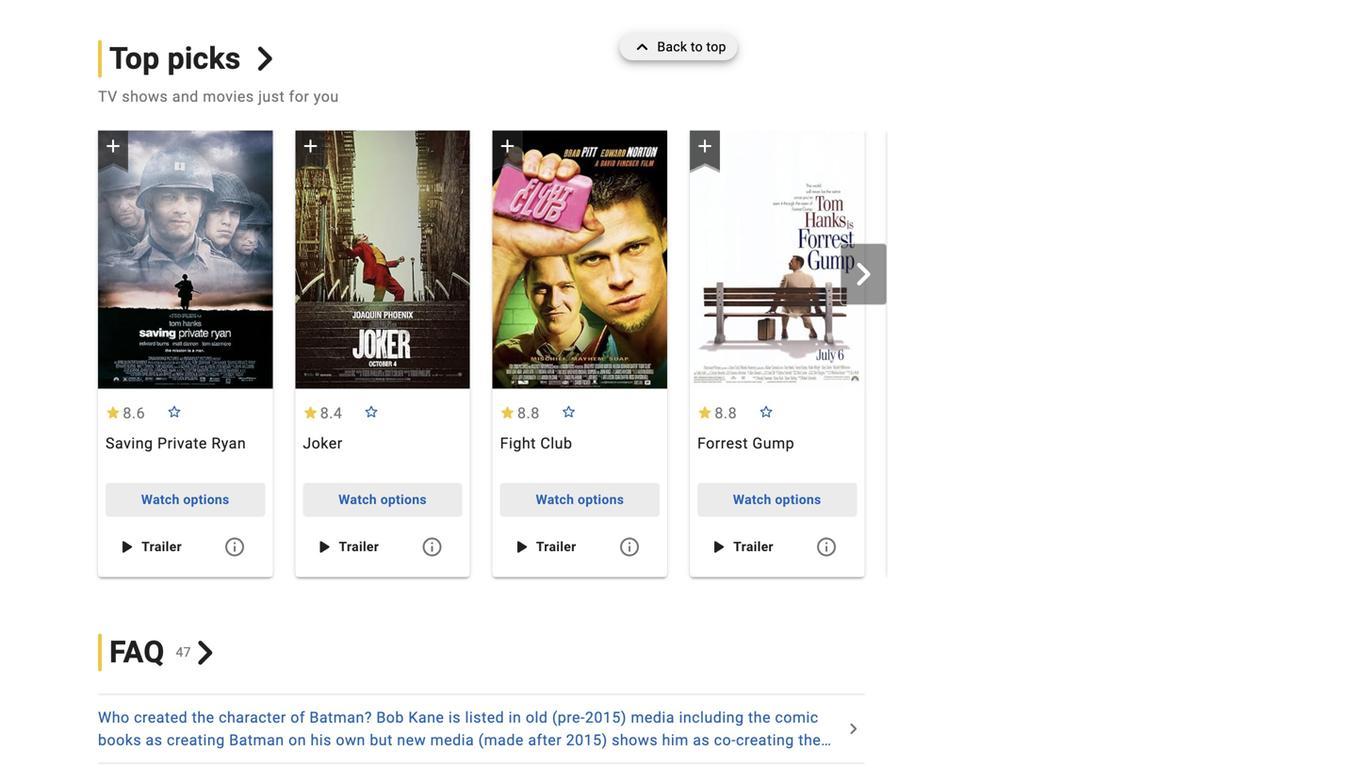 Task type: locate. For each thing, give the bounding box(es) containing it.
is
[[448, 709, 461, 727]]

saving private ryan link
[[98, 434, 273, 472]]

2 horizontal spatial the
[[798, 731, 821, 749]]

1 horizontal spatial 8.8
[[715, 404, 737, 422]]

trailer button
[[113, 530, 189, 564], [311, 530, 387, 564], [508, 530, 584, 564], [705, 530, 781, 564]]

as left the co-
[[693, 731, 710, 749]]

fight club
[[500, 435, 572, 452]]

3 options from the left
[[578, 492, 624, 508]]

4 options from the left
[[775, 492, 821, 508]]

top
[[706, 39, 726, 55]]

trailer
[[142, 539, 182, 555], [339, 539, 379, 555], [536, 539, 576, 555], [733, 539, 774, 555]]

watch for joker
[[338, 492, 377, 508]]

star inline image for 8.4
[[303, 406, 318, 419]]

2015)
[[585, 709, 627, 727], [566, 731, 608, 749]]

0 horizontal spatial more information image
[[421, 536, 443, 558]]

bob
[[376, 709, 404, 727]]

who
[[98, 709, 130, 727]]

star inline image
[[106, 406, 121, 419], [500, 406, 515, 419]]

2 play arrow image from the left
[[510, 536, 532, 558]]

shows
[[122, 87, 168, 105], [612, 731, 658, 749]]

0 horizontal spatial shows
[[122, 87, 168, 105]]

star border inline image right '8.4'
[[364, 406, 379, 418]]

watch for saving private ryan
[[141, 492, 180, 508]]

2 watch options from the left
[[338, 492, 427, 508]]

0 horizontal spatial 8.8
[[517, 404, 540, 422]]

group
[[75, 130, 1062, 581], [98, 130, 273, 577], [98, 130, 273, 389], [295, 130, 470, 577], [295, 130, 470, 389], [493, 130, 667, 577], [493, 130, 667, 389], [690, 130, 865, 577], [690, 130, 865, 389], [887, 130, 1062, 389]]

0 horizontal spatial more information image
[[224, 536, 246, 558]]

0 horizontal spatial star inline image
[[303, 406, 318, 419]]

0 vertical spatial chevron right inline image
[[253, 47, 277, 71]]

8.8 up forrest
[[715, 404, 737, 422]]

3 watch from the left
[[536, 492, 574, 508]]

watch options button
[[106, 483, 265, 517], [303, 483, 462, 517], [500, 483, 660, 517], [697, 483, 857, 517]]

8.8 up fight club at left bottom
[[517, 404, 540, 422]]

8.6
[[123, 404, 145, 422]]

2 star inline image from the left
[[500, 406, 515, 419]]

more information image for fight club
[[618, 536, 641, 558]]

watch inside group
[[338, 492, 377, 508]]

options down joker link
[[380, 492, 427, 508]]

watch options for fight club
[[536, 492, 624, 508]]

of
[[290, 709, 305, 727]]

1 horizontal spatial star inline image
[[697, 406, 712, 419]]

4 watch from the left
[[733, 492, 771, 508]]

options down saving private ryan link
[[183, 492, 230, 508]]

1 horizontal spatial as
[[693, 731, 710, 749]]

2 star border inline image from the left
[[561, 406, 576, 418]]

1 horizontal spatial the
[[748, 709, 771, 727]]

2 add image from the left
[[496, 135, 519, 157]]

2 horizontal spatial chevron right inline image
[[852, 263, 875, 285]]

1 star border inline image from the left
[[167, 406, 182, 418]]

2 horizontal spatial play arrow image
[[707, 536, 730, 558]]

1 horizontal spatial star border inline image
[[759, 406, 774, 418]]

2015) right old
[[585, 709, 627, 727]]

the down comic
[[798, 731, 821, 749]]

2 star border inline image from the left
[[759, 406, 774, 418]]

chevron right inline image
[[253, 47, 277, 71], [852, 263, 875, 285], [193, 641, 217, 665]]

0 horizontal spatial star border inline image
[[364, 406, 379, 418]]

you
[[314, 87, 339, 105]]

star border inline image up club
[[561, 406, 576, 418]]

media up him at the bottom of the page
[[631, 709, 675, 727]]

0 horizontal spatial play arrow image
[[115, 536, 138, 558]]

8.4
[[320, 404, 342, 422]]

more information image
[[421, 536, 443, 558], [618, 536, 641, 558]]

as down created
[[146, 731, 163, 749]]

2 more information image from the left
[[815, 536, 838, 558]]

forrest gump image
[[690, 130, 865, 389]]

1 horizontal spatial character
[[219, 709, 286, 727]]

trailer inside group
[[339, 539, 379, 555]]

watch down the "forrest gump" link
[[733, 492, 771, 508]]

1 horizontal spatial creating
[[736, 731, 794, 749]]

trailer button for saving private ryan
[[113, 530, 189, 564]]

star border inline image up saving private ryan
[[167, 406, 182, 418]]

watch options button down saving private ryan link
[[106, 483, 265, 517]]

2 horizontal spatial add image
[[694, 135, 716, 157]]

0 horizontal spatial creating
[[167, 731, 225, 749]]

1 watch from the left
[[141, 492, 180, 508]]

media
[[631, 709, 675, 727], [430, 731, 474, 749]]

trailer for forrest gump
[[733, 539, 774, 555]]

4 watch options button from the left
[[697, 483, 857, 517]]

3 add image from the left
[[694, 135, 716, 157]]

what's
[[420, 754, 466, 766]]

add image
[[299, 135, 322, 157], [496, 135, 519, 157], [694, 135, 716, 157]]

1 trailer button from the left
[[113, 530, 189, 564]]

options for fight club
[[578, 492, 624, 508]]

so
[[399, 754, 416, 766]]

1 vertical spatial media
[[430, 731, 474, 749]]

more information image for joker
[[421, 536, 443, 558]]

the lord of the rings: the return of the king image
[[887, 130, 1062, 389]]

1 star inline image from the left
[[303, 406, 318, 419]]

1 horizontal spatial shows
[[612, 731, 658, 749]]

1 horizontal spatial play arrow image
[[510, 536, 532, 558]]

his
[[311, 731, 332, 749]]

0 horizontal spatial character
[[98, 754, 166, 766]]

shows left him at the bottom of the page
[[612, 731, 658, 749]]

0 horizontal spatial as
[[146, 731, 163, 749]]

play arrow image
[[115, 536, 138, 558], [510, 536, 532, 558], [707, 536, 730, 558]]

1 8.8 from the left
[[517, 404, 540, 422]]

3 watch options button from the left
[[500, 483, 660, 517]]

back to top
[[657, 39, 726, 55]]

old
[[526, 709, 548, 727]]

watch options button down fight club link
[[500, 483, 660, 517]]

character
[[219, 709, 286, 727], [98, 754, 166, 766]]

star inline image up the fight
[[500, 406, 515, 419]]

options down the "forrest gump" link
[[775, 492, 821, 508]]

8.8
[[517, 404, 540, 422], [715, 404, 737, 422]]

1 more information image from the left
[[224, 536, 246, 558]]

ryan
[[211, 435, 246, 452]]

the right created
[[192, 709, 215, 727]]

4 watch options from the left
[[733, 492, 821, 508]]

creating down comic
[[736, 731, 794, 749]]

1 watch options button from the left
[[106, 483, 265, 517]]

0 vertical spatial shows
[[122, 87, 168, 105]]

options inside group
[[380, 492, 427, 508]]

0 horizontal spatial add image
[[299, 135, 322, 157]]

watch options button down joker link
[[303, 483, 462, 517]]

watch
[[141, 492, 180, 508], [338, 492, 377, 508], [536, 492, 574, 508], [733, 492, 771, 508]]

the left comic
[[748, 709, 771, 727]]

forrest
[[697, 435, 748, 452]]

1 horizontal spatial star inline image
[[500, 406, 515, 419]]

fight club link
[[493, 434, 667, 472]]

1 add image from the left
[[299, 135, 322, 157]]

top picks
[[109, 41, 241, 76]]

0 horizontal spatial chevron right inline image
[[193, 641, 217, 665]]

after
[[528, 731, 562, 749]]

1 horizontal spatial add image
[[496, 135, 519, 157]]

see the answer image
[[842, 718, 865, 740]]

1 horizontal spatial more information image
[[815, 536, 838, 558]]

trailer for joker
[[339, 539, 379, 555]]

forrest gump
[[697, 435, 795, 452]]

joker image
[[295, 130, 470, 389]]

add image for forrest
[[694, 135, 716, 157]]

2 options from the left
[[380, 492, 427, 508]]

character down books
[[98, 754, 166, 766]]

1 horizontal spatial more information image
[[618, 536, 641, 558]]

4 trailer button from the left
[[705, 530, 781, 564]]

tv
[[98, 87, 118, 105]]

47
[[176, 645, 191, 660]]

1 play arrow image from the left
[[115, 536, 138, 558]]

1 creating from the left
[[167, 731, 225, 749]]

star inline image left 8.6 on the bottom left of page
[[106, 406, 121, 419]]

back to top button
[[620, 34, 738, 60]]

watch options down fight club link
[[536, 492, 624, 508]]

bill
[[321, 754, 343, 766]]

1 vertical spatial chevron right inline image
[[852, 263, 875, 285]]

0 horizontal spatial star border inline image
[[167, 406, 182, 418]]

media up what's
[[430, 731, 474, 749]]

watch options for saving private ryan
[[141, 492, 230, 508]]

back
[[657, 39, 687, 55]]

more information image for forrest gump
[[815, 536, 838, 558]]

2015) down (pre-
[[566, 731, 608, 749]]

own
[[336, 731, 366, 749]]

as
[[146, 731, 163, 749], [693, 731, 710, 749]]

watch options button for forrest gump
[[697, 483, 857, 517]]

1 horizontal spatial media
[[631, 709, 675, 727]]

2 watch from the left
[[338, 492, 377, 508]]

saving
[[106, 435, 153, 452]]

1 star border inline image from the left
[[364, 406, 379, 418]]

0 vertical spatial character
[[219, 709, 286, 727]]

watch options down joker link
[[338, 492, 427, 508]]

4 trailer from the left
[[733, 539, 774, 555]]

trailer button inside group
[[311, 530, 387, 564]]

watch down saving private ryan link
[[141, 492, 180, 508]]

creating up with
[[167, 731, 225, 749]]

2 more information image from the left
[[618, 536, 641, 558]]

star border inline image
[[364, 406, 379, 418], [561, 406, 576, 418]]

watch options button for fight club
[[500, 483, 660, 517]]

3 play arrow image from the left
[[707, 536, 730, 558]]

3 watch options from the left
[[536, 492, 624, 508]]

2 trailer from the left
[[339, 539, 379, 555]]

chevron right inline image inside top picks link
[[253, 47, 277, 71]]

watch options button down the "forrest gump" link
[[697, 483, 857, 517]]

watch options down saving private ryan link
[[141, 492, 230, 508]]

star inline image left '8.4'
[[303, 406, 318, 419]]

star border inline image
[[167, 406, 182, 418], [759, 406, 774, 418]]

2 trailer button from the left
[[311, 530, 387, 564]]

0 horizontal spatial star inline image
[[106, 406, 121, 419]]

1 watch options from the left
[[141, 492, 230, 508]]

listed
[[465, 709, 504, 727]]

star inline image up forrest
[[697, 406, 712, 419]]

faq
[[109, 635, 164, 670]]

star inline image
[[303, 406, 318, 419], [697, 406, 712, 419]]

someone
[[204, 754, 270, 766]]

books
[[98, 731, 141, 749]]

play arrow image for saving
[[115, 536, 138, 558]]

(pre-
[[552, 709, 585, 727]]

shows right tv
[[122, 87, 168, 105]]

2 as from the left
[[693, 731, 710, 749]]

3 trailer button from the left
[[508, 530, 584, 564]]

options down fight club link
[[578, 492, 624, 508]]

trailer button for joker
[[311, 530, 387, 564]]

1 trailer from the left
[[142, 539, 182, 555]]

star border inline image up gump
[[759, 406, 774, 418]]

creating
[[167, 731, 225, 749], [736, 731, 794, 749]]

1 horizontal spatial star border inline image
[[561, 406, 576, 418]]

2 8.8 from the left
[[715, 404, 737, 422]]

about?
[[524, 754, 572, 766]]

top picks link
[[98, 40, 277, 78]]

2 star inline image from the left
[[697, 406, 712, 419]]

watch down joker link
[[338, 492, 377, 508]]

options
[[183, 492, 230, 508], [380, 492, 427, 508], [578, 492, 624, 508], [775, 492, 821, 508]]

watch down fight club link
[[536, 492, 574, 508]]

1 vertical spatial shows
[[612, 731, 658, 749]]

3 trailer from the left
[[536, 539, 576, 555]]

2 watch options button from the left
[[303, 483, 462, 517]]

character up batman
[[219, 709, 286, 727]]

trailer button for forrest gump
[[705, 530, 781, 564]]

1 star inline image from the left
[[106, 406, 121, 419]]

add image for fight
[[496, 135, 519, 157]]

finger,
[[347, 754, 395, 766]]

new
[[397, 731, 426, 749]]

1 more information image from the left
[[421, 536, 443, 558]]

1 horizontal spatial chevron right inline image
[[253, 47, 277, 71]]

1 options from the left
[[183, 492, 230, 508]]

the
[[192, 709, 215, 727], [748, 709, 771, 727], [798, 731, 821, 749]]

watch options
[[141, 492, 230, 508], [338, 492, 427, 508], [536, 492, 624, 508], [733, 492, 821, 508]]

watch options down the "forrest gump" link
[[733, 492, 821, 508]]

more information image
[[224, 536, 246, 558], [815, 536, 838, 558]]



Task type: vqa. For each thing, say whether or not it's contained in the screenshot.


Task type: describe. For each thing, give the bounding box(es) containing it.
watch options for forrest gump
[[733, 492, 821, 508]]

(made
[[478, 731, 524, 749]]

star border inline image for private
[[167, 406, 182, 418]]

batman
[[229, 731, 284, 749]]

fight club image
[[493, 130, 667, 389]]

watch for fight club
[[536, 492, 574, 508]]

0 horizontal spatial media
[[430, 731, 474, 749]]

group containing 8.4
[[295, 130, 470, 577]]

tv shows and movies just for you
[[98, 87, 339, 105]]

club
[[540, 435, 572, 452]]

watch options button for saving private ryan
[[106, 483, 265, 517]]

called
[[274, 754, 317, 766]]

add to watchlist image
[[887, 130, 917, 173]]

including
[[679, 709, 744, 727]]

and
[[172, 87, 199, 105]]

watch options button for joker
[[303, 483, 462, 517]]

add image
[[102, 135, 124, 157]]

kane
[[408, 709, 444, 727]]

on
[[288, 731, 306, 749]]

star inline image for 8.8
[[500, 406, 515, 419]]

trailer button for fight club
[[508, 530, 584, 564]]

2 vertical spatial chevron right inline image
[[193, 641, 217, 665]]

shows inside who created the character of batman? bob kane is listed in old (pre-2015) media including the comic books as creating batman on his own but new media (made after 2015) shows him as co-creating the character with someone called bill finger, so what's all that about?
[[612, 731, 658, 749]]

options for saving private ryan
[[183, 492, 230, 508]]

star border inline image for gump
[[759, 406, 774, 418]]

top
[[109, 41, 160, 76]]

movies
[[203, 87, 254, 105]]

0 vertical spatial media
[[631, 709, 675, 727]]

expand less image
[[631, 34, 657, 60]]

him
[[662, 731, 689, 749]]

joker
[[303, 435, 343, 452]]

star border inline image for 8.8
[[561, 406, 576, 418]]

star inline image for 8.6
[[106, 406, 121, 419]]

saving private ryan
[[106, 435, 246, 452]]

2 creating from the left
[[736, 731, 794, 749]]

but
[[370, 731, 393, 749]]

play arrow image for forrest
[[707, 536, 730, 558]]

gump
[[752, 435, 795, 452]]

created
[[134, 709, 188, 727]]

star border inline image for 8.4
[[364, 406, 379, 418]]

just
[[258, 87, 285, 105]]

1 vertical spatial 2015)
[[566, 731, 608, 749]]

1 as from the left
[[146, 731, 163, 749]]

picks
[[167, 41, 241, 76]]

fight
[[500, 435, 536, 452]]

to
[[691, 39, 703, 55]]

options for forrest gump
[[775, 492, 821, 508]]

8.8 for fight
[[517, 404, 540, 422]]

batman?
[[309, 709, 372, 727]]

private
[[157, 435, 207, 452]]

1 vertical spatial character
[[98, 754, 166, 766]]

0 horizontal spatial the
[[192, 709, 215, 727]]

play arrow image for fight
[[510, 536, 532, 558]]

forrest gump link
[[690, 434, 865, 472]]

0 vertical spatial 2015)
[[585, 709, 627, 727]]

comic
[[775, 709, 819, 727]]

with
[[170, 754, 200, 766]]

saving private ryan image
[[98, 130, 273, 389]]

for
[[289, 87, 309, 105]]

in
[[509, 709, 522, 727]]

watch options for joker
[[338, 492, 427, 508]]

play arrow image
[[312, 536, 335, 558]]

joker link
[[295, 434, 470, 472]]

8.8 for forrest
[[715, 404, 737, 422]]

that
[[491, 754, 519, 766]]

co-
[[714, 731, 736, 749]]

star inline image for 8.8
[[697, 406, 712, 419]]

more information image for saving private ryan
[[224, 536, 246, 558]]

who created the character of batman? bob kane is listed in old (pre-2015) media including the comic books as creating batman on his own but new media (made after 2015) shows him as co-creating the character with someone called bill finger, so what's all that about? button
[[98, 706, 840, 766]]

trailer for saving private ryan
[[142, 539, 182, 555]]

options for joker
[[380, 492, 427, 508]]

who created the character of batman? bob kane is listed in old (pre-2015) media including the comic books as creating batman on his own but new media (made after 2015) shows him as co-creating the character with someone called bill finger, so what's all that about?
[[98, 709, 821, 766]]

trailer for fight club
[[536, 539, 576, 555]]

watch for forrest gump
[[733, 492, 771, 508]]

all
[[470, 754, 487, 766]]



